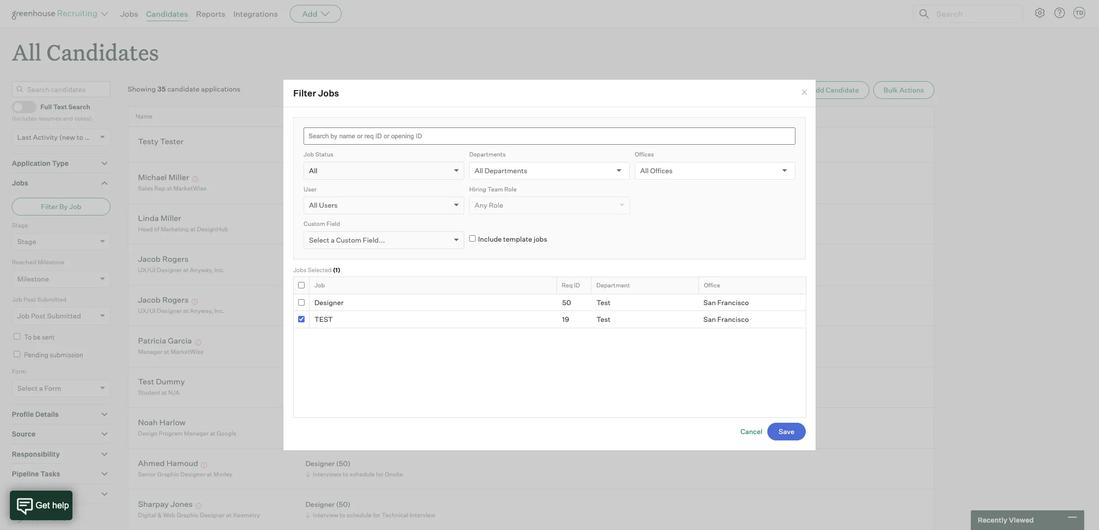Task type: describe. For each thing, give the bounding box(es) containing it.
application type
[[12, 159, 69, 167]]

user
[[304, 186, 317, 193]]

applications
[[201, 85, 240, 93]]

team
[[488, 186, 503, 193]]

all for all offices
[[640, 166, 649, 175]]

1 vertical spatial stage
[[17, 238, 36, 246]]

(19) for head of marketing at designhub
[[325, 214, 338, 223]]

2 inc. from the top
[[215, 308, 225, 315]]

jobs up job/status
[[318, 88, 339, 99]]

all for all users
[[309, 201, 318, 210]]

marketing
[[161, 226, 189, 233]]

to
[[24, 334, 32, 342]]

senior graphic designer at morley
[[138, 471, 232, 479]]

at right rep
[[167, 185, 172, 192]]

francisco for 19
[[718, 316, 749, 324]]

designer (50) interviews to schedule for onsite
[[306, 460, 403, 479]]

patricia garcia link
[[138, 336, 192, 347]]

testy tester link
[[138, 136, 184, 148]]

profile
[[12, 411, 34, 419]]

(19) for ux/ui designer at anyway, inc.
[[325, 296, 338, 305]]

0 vertical spatial post
[[24, 296, 36, 304]]

noah harlow design program manager at google
[[138, 418, 237, 438]]

19
[[562, 316, 569, 324]]

jobs down the application type
[[12, 179, 28, 187]]

job status
[[304, 151, 334, 158]]

a for form
[[39, 384, 43, 393]]

at inside "jacob rogers ux/ui designer at anyway, inc."
[[183, 267, 189, 274]]

1 feedback from the top
[[333, 185, 359, 192]]

patricia garcia has been in application review for more than 5 days image
[[194, 340, 202, 346]]

all for all departments
[[475, 166, 483, 175]]

review for 4th "collect feedback in application review" link from the top
[[400, 308, 419, 315]]

designer inside 'filter jobs' dialog
[[314, 299, 344, 307]]

design
[[138, 431, 158, 438]]

test inside 'filter jobs' dialog
[[314, 316, 333, 324]]

showing
[[128, 85, 156, 93]]

filter jobs dialog
[[283, 80, 816, 451]]

at left "xeometry"
[[226, 512, 232, 520]]

2 collect from the top
[[313, 226, 332, 233]]

test (19) collect feedback in application review for jacob rogers
[[306, 296, 419, 315]]

reports link
[[196, 9, 225, 19]]

filter for filter jobs
[[293, 88, 316, 99]]

1 vertical spatial candidates
[[46, 37, 159, 67]]

Search text field
[[934, 7, 1014, 21]]

0 horizontal spatial form
[[12, 368, 26, 376]]

san francisco for 50
[[704, 299, 749, 307]]

and
[[63, 115, 73, 122]]

add candidate
[[811, 86, 859, 94]]

(19) inside test (19) rejected oct 23, 2023
[[325, 135, 338, 143]]

activity
[[33, 133, 58, 141]]

test dummy student at n/a
[[138, 377, 185, 397]]

actions
[[900, 86, 924, 94]]

select a form
[[17, 384, 61, 393]]

any
[[475, 201, 488, 210]]

candidates link
[[146, 9, 188, 19]]

sales
[[138, 185, 153, 192]]

2 feedback from the top
[[333, 226, 359, 233]]

jacob rogers has been in application review for more than 5 days image
[[190, 299, 199, 305]]

greenhouse recruiting image
[[12, 8, 101, 20]]

a for custom
[[331, 236, 335, 244]]

stage element
[[12, 221, 110, 258]]

test for head of marketing at designhub
[[306, 214, 324, 223]]

web
[[163, 512, 175, 520]]

filter jobs
[[293, 88, 339, 99]]

0 vertical spatial role
[[505, 186, 517, 193]]

n/a
[[168, 390, 179, 397]]

bulk
[[884, 86, 898, 94]]

template
[[503, 235, 532, 244]]

jobs left selected
[[293, 267, 307, 274]]

schedule for sharpay jones
[[347, 512, 372, 520]]

linda miller link
[[138, 213, 181, 225]]

at inside "test dummy student at n/a"
[[162, 390, 167, 397]]

field...
[[363, 236, 385, 244]]

Include template jobs checkbox
[[469, 236, 476, 242]]

1 vertical spatial job post submitted
[[17, 312, 81, 321]]

(50) for designer (50) interview to schedule for technical interview
[[336, 501, 350, 509]]

in for third "collect feedback in application review" link from the bottom of the page
[[360, 226, 365, 233]]

designhub
[[197, 226, 228, 233]]

feedback inside designer (50) collect feedback in application review
[[333, 267, 359, 274]]

showing 35 candidate applications
[[128, 85, 240, 93]]

sent
[[42, 334, 55, 342]]

to be sent
[[24, 334, 55, 342]]

1 vertical spatial graphic
[[177, 512, 199, 520]]

in for 4th "collect feedback in application review" link from the top
[[360, 308, 365, 315]]

in for 2nd "collect feedback in application review" link from the bottom of the page
[[360, 267, 365, 274]]

candidate
[[826, 86, 859, 94]]

interview to schedule for technical interview link
[[304, 511, 438, 521]]

Pending submission checkbox
[[14, 351, 20, 358]]

sharpay jones has been in technical interview for more than 14 days image
[[194, 504, 203, 510]]

jobs link
[[120, 9, 138, 19]]

2 ux/ui from the top
[[138, 308, 156, 315]]

at down ahmed hamoud has been in onsite for more than 21 days icon
[[207, 471, 212, 479]]

td
[[1076, 9, 1084, 16]]

inc. inside "jacob rogers ux/ui designer at anyway, inc."
[[215, 267, 225, 274]]

designer (50)
[[306, 419, 350, 427]]

recently viewed
[[978, 517, 1034, 525]]

all option
[[309, 166, 318, 175]]

jacob for jacob rogers ux/ui designer at anyway, inc.
[[138, 254, 161, 264]]

cancel
[[741, 428, 763, 436]]

morley
[[213, 471, 232, 479]]

2 test (19) collect feedback in application review from the top
[[306, 214, 419, 233]]

0 vertical spatial job post submitted
[[12, 296, 66, 304]]

1 vertical spatial offices
[[650, 166, 673, 175]]

san for 50
[[704, 299, 716, 307]]

job/status
[[313, 113, 345, 120]]

0 vertical spatial departments
[[469, 151, 506, 158]]

1 jacob rogers link from the top
[[138, 254, 189, 266]]

dummy
[[156, 377, 185, 387]]

ahmed hamoud link
[[138, 459, 198, 470]]

manager at marketwise
[[138, 349, 204, 356]]

sharpay jones link
[[138, 500, 193, 511]]

senior
[[138, 471, 156, 479]]

digital
[[138, 512, 156, 520]]

at down jacob rogers
[[183, 308, 189, 315]]

pipeline tasks
[[12, 470, 60, 479]]

jobs
[[534, 235, 547, 244]]

23,
[[343, 147, 352, 154]]

sharpay
[[138, 500, 169, 510]]

filter for filter by job
[[41, 202, 58, 211]]

old)
[[85, 133, 98, 141]]

add for add
[[302, 9, 318, 19]]

tasks
[[40, 470, 60, 479]]

program
[[159, 431, 183, 438]]

td button
[[1072, 5, 1088, 21]]

full text search (includes resumes and notes)
[[12, 103, 92, 122]]

0 horizontal spatial manager
[[138, 349, 163, 356]]

0 vertical spatial marketwise
[[173, 185, 207, 192]]

jacob rogers ux/ui designer at anyway, inc.
[[138, 254, 225, 274]]

designer inside designer (50) interviews to schedule for onsite
[[306, 460, 335, 468]]

san for 19
[[704, 316, 716, 324]]

reached milestone
[[12, 259, 65, 266]]

application inside designer (50) collect feedback in application review
[[367, 267, 398, 274]]

(19) for sales rep at marketwise
[[325, 173, 338, 182]]

select for select a custom field...
[[309, 236, 329, 244]]

designer (50) interview to schedule for technical interview
[[306, 501, 435, 520]]

jones
[[171, 500, 193, 510]]

field
[[327, 220, 340, 228]]

jobs left "candidates" link
[[120, 9, 138, 19]]

job post submitted element
[[12, 295, 110, 332]]

2 jacob rogers link from the top
[[138, 295, 189, 307]]

1 vertical spatial post
[[31, 312, 45, 321]]

1 horizontal spatial form
[[44, 384, 61, 393]]

search
[[68, 103, 90, 111]]

department
[[597, 282, 630, 289]]

noah
[[138, 418, 158, 428]]

of
[[154, 226, 159, 233]]

users
[[319, 201, 338, 210]]

designer inside "designer (50) interview to schedule for technical interview"
[[306, 501, 335, 509]]

reached milestone element
[[12, 258, 110, 295]]

1 collect feedback in application review link from the top
[[304, 184, 422, 193]]

&
[[157, 512, 162, 520]]

4 feedback from the top
[[333, 308, 359, 315]]

configure image
[[1034, 7, 1046, 19]]

2 interview from the left
[[410, 512, 435, 520]]

tester
[[160, 136, 184, 146]]

35
[[157, 85, 166, 93]]

1 vertical spatial departments
[[485, 166, 527, 175]]

all candidates
[[12, 37, 159, 67]]

(50) for designer (50)
[[336, 419, 350, 427]]

1 vertical spatial marketwise
[[171, 349, 204, 356]]

ahmed hamoud
[[138, 459, 198, 469]]



Task type: vqa. For each thing, say whether or not it's contained in the screenshot.


Task type: locate. For each thing, give the bounding box(es) containing it.
feedback up users
[[333, 185, 359, 192]]

miller inside linda miller head of marketing at designhub
[[161, 213, 181, 223]]

manager inside noah harlow design program manager at google
[[184, 431, 209, 438]]

(includes
[[12, 115, 37, 122]]

collect feedback in application review link up users
[[304, 184, 422, 193]]

departments up 'team'
[[485, 166, 527, 175]]

1 vertical spatial san
[[704, 316, 716, 324]]

select
[[309, 236, 329, 244], [17, 384, 38, 393]]

filter inside button
[[41, 202, 58, 211]]

3 (50) from the top
[[336, 460, 350, 468]]

1 horizontal spatial a
[[331, 236, 335, 244]]

miller for michael
[[169, 172, 189, 182]]

ux/ui inside "jacob rogers ux/ui designer at anyway, inc."
[[138, 267, 156, 274]]

graphic down jones
[[177, 512, 199, 520]]

education
[[12, 490, 46, 499]]

2 vertical spatial test (19) collect feedback in application review
[[306, 296, 419, 315]]

3 in from the top
[[360, 267, 365, 274]]

michael miller has been in application review for more than 5 days image
[[191, 176, 200, 182]]

a inside 'filter jobs' dialog
[[331, 236, 335, 244]]

test inside "test dummy student at n/a"
[[138, 377, 154, 387]]

student
[[138, 390, 160, 397]]

san
[[704, 299, 716, 307], [704, 316, 716, 324]]

marketwise down michael miller has been in application review for more than 5 days icon
[[173, 185, 207, 192]]

0 vertical spatial filter
[[293, 88, 316, 99]]

(50) up interview to schedule for technical interview link
[[336, 501, 350, 509]]

role right any
[[489, 201, 503, 210]]

0 vertical spatial inc.
[[215, 267, 225, 274]]

milestone down the stage element
[[37, 259, 65, 266]]

graphic down ahmed hamoud link
[[157, 471, 179, 479]]

0 horizontal spatial interview
[[313, 512, 339, 520]]

4 (19) from the top
[[325, 296, 338, 305]]

test (19) collect feedback in application review
[[306, 173, 419, 192], [306, 214, 419, 233], [306, 296, 419, 315]]

1 vertical spatial milestone
[[17, 275, 49, 283]]

1 san from the top
[[704, 299, 716, 307]]

0 vertical spatial francisco
[[718, 299, 749, 307]]

1 vertical spatial rogers
[[162, 295, 189, 305]]

(19) down users
[[325, 214, 338, 223]]

type
[[52, 159, 69, 167]]

a down field
[[331, 236, 335, 244]]

integrations link
[[233, 9, 278, 19]]

collect
[[313, 185, 332, 192], [313, 226, 332, 233], [313, 267, 332, 274], [313, 308, 332, 315]]

designer inside designer (50) collect feedback in application review
[[306, 255, 335, 264]]

0 vertical spatial to
[[77, 133, 83, 141]]

schedule left technical
[[347, 512, 372, 520]]

job inside button
[[69, 202, 81, 211]]

0 vertical spatial anyway,
[[190, 267, 213, 274]]

candidates
[[146, 9, 188, 19], [46, 37, 159, 67]]

post up to be sent
[[31, 312, 45, 321]]

1 vertical spatial for
[[373, 512, 381, 520]]

anyway, down jacob rogers has been in application review for more than 5 days image
[[190, 308, 213, 315]]

noah harlow link
[[138, 418, 186, 429]]

a up profile details
[[39, 384, 43, 393]]

ux/ui up jacob rogers
[[138, 267, 156, 274]]

office
[[704, 282, 720, 289]]

2 san from the top
[[704, 316, 716, 324]]

0 vertical spatial candidates
[[146, 9, 188, 19]]

for inside designer (50) interviews to schedule for onsite
[[376, 471, 384, 479]]

0 vertical spatial select
[[309, 236, 329, 244]]

filter inside dialog
[[293, 88, 316, 99]]

test inside test (19) rejected oct 23, 2023
[[306, 135, 324, 143]]

0 vertical spatial stage
[[12, 222, 28, 229]]

4 (50) from the top
[[336, 501, 350, 509]]

2 review from the top
[[400, 226, 419, 233]]

marketwise down garcia
[[171, 349, 204, 356]]

select inside form element
[[17, 384, 38, 393]]

select down custom field
[[309, 236, 329, 244]]

2 in from the top
[[360, 226, 365, 233]]

review for third "collect feedback in application review" link from the bottom of the page
[[400, 226, 419, 233]]

review for 4th "collect feedback in application review" link from the bottom of the page
[[400, 185, 419, 192]]

3 collect from the top
[[313, 267, 332, 274]]

1 vertical spatial jacob
[[138, 295, 161, 305]]

at left google
[[210, 431, 215, 438]]

all departments
[[475, 166, 527, 175]]

anyway, inside "jacob rogers ux/ui designer at anyway, inc."
[[190, 267, 213, 274]]

manager down patricia
[[138, 349, 163, 356]]

1 vertical spatial jacob rogers link
[[138, 295, 189, 307]]

feedback right selected
[[333, 267, 359, 274]]

1 vertical spatial filter
[[41, 202, 58, 211]]

ux/ui down jacob rogers
[[138, 308, 156, 315]]

pipeline
[[12, 470, 39, 479]]

1 jacob from the top
[[138, 254, 161, 264]]

1 vertical spatial manager
[[184, 431, 209, 438]]

1 vertical spatial form
[[44, 384, 61, 393]]

1 vertical spatial ux/ui
[[138, 308, 156, 315]]

0 vertical spatial form
[[12, 368, 26, 376]]

last activity (new to old) option
[[17, 133, 98, 141]]

at down "patricia garcia" link
[[164, 349, 169, 356]]

2 vertical spatial test
[[138, 377, 154, 387]]

collect feedback in application review link up field...
[[304, 225, 422, 234]]

for for sharpay jones
[[373, 512, 381, 520]]

hiring team role
[[469, 186, 517, 193]]

1 inc. from the top
[[215, 267, 225, 274]]

job post submitted up sent
[[17, 312, 81, 321]]

to left old)
[[77, 133, 83, 141]]

(50) up (1)
[[336, 255, 350, 264]]

1 vertical spatial role
[[489, 201, 503, 210]]

submission
[[50, 351, 83, 359]]

collect inside designer (50) collect feedback in application review
[[313, 267, 332, 274]]

1 vertical spatial san francisco
[[704, 316, 749, 324]]

None checkbox
[[298, 300, 305, 306]]

interviews to schedule for onsite link
[[304, 470, 405, 480]]

francisco for 50
[[718, 299, 749, 307]]

san francisco for 19
[[704, 316, 749, 324]]

in inside designer (50) collect feedback in application review
[[360, 267, 365, 274]]

custom field
[[304, 220, 340, 228]]

(50) up designer (50) interviews to schedule for onsite
[[336, 419, 350, 427]]

filter left by
[[41, 202, 58, 211]]

harlow
[[159, 418, 186, 428]]

collect up all users
[[313, 185, 332, 192]]

at right marketing
[[190, 226, 196, 233]]

jacob rogers link down of
[[138, 254, 189, 266]]

schedule left onsite on the left of page
[[350, 471, 375, 479]]

milestone down reached milestone
[[17, 275, 49, 283]]

milestone
[[37, 259, 65, 266], [17, 275, 49, 283]]

pending
[[24, 351, 48, 359]]

2 collect feedback in application review link from the top
[[304, 225, 422, 234]]

designer inside "jacob rogers ux/ui designer at anyway, inc."
[[157, 267, 182, 274]]

0 vertical spatial milestone
[[37, 259, 65, 266]]

in right (1)
[[360, 267, 365, 274]]

2 rogers from the top
[[162, 295, 189, 305]]

0 horizontal spatial custom
[[304, 220, 325, 228]]

rogers inside "jacob rogers ux/ui designer at anyway, inc."
[[162, 254, 189, 264]]

collect down all users
[[313, 226, 332, 233]]

rogers for jacob rogers ux/ui designer at anyway, inc.
[[162, 254, 189, 264]]

at
[[167, 185, 172, 192], [190, 226, 196, 233], [183, 267, 189, 274], [183, 308, 189, 315], [164, 349, 169, 356], [162, 390, 167, 397], [210, 431, 215, 438], [207, 471, 212, 479], [226, 512, 232, 520]]

1 horizontal spatial interview
[[410, 512, 435, 520]]

collect down selected
[[313, 308, 332, 315]]

to for ahmed hamoud
[[343, 471, 348, 479]]

add inside "popup button"
[[302, 9, 318, 19]]

candidates down the jobs link on the left top of the page
[[46, 37, 159, 67]]

for left onsite on the left of page
[[376, 471, 384, 479]]

save
[[779, 428, 795, 436]]

at inside linda miller head of marketing at designhub
[[190, 226, 196, 233]]

test (19) collect feedback in application review for michael miller
[[306, 173, 419, 192]]

job post submitted down 'reached milestone' element
[[12, 296, 66, 304]]

1 vertical spatial test
[[597, 316, 611, 324]]

1 vertical spatial submitted
[[47, 312, 81, 321]]

to inside designer (50) interviews to schedule for onsite
[[343, 471, 348, 479]]

collect left (1)
[[313, 267, 332, 274]]

miller
[[169, 172, 189, 182], [161, 213, 181, 223]]

1 interview from the left
[[313, 512, 339, 520]]

form up details
[[44, 384, 61, 393]]

bulk actions
[[884, 86, 924, 94]]

test dummy link
[[138, 377, 185, 388]]

2 (19) from the top
[[325, 173, 338, 182]]

candidates right the jobs link on the left top of the page
[[146, 9, 188, 19]]

reports
[[196, 9, 225, 19]]

form element
[[12, 367, 110, 405]]

to inside "designer (50) interview to schedule for technical interview"
[[340, 512, 345, 520]]

profile details
[[12, 411, 59, 419]]

custom down field
[[336, 236, 361, 244]]

1 horizontal spatial filter
[[293, 88, 316, 99]]

submitted up sent
[[47, 312, 81, 321]]

(50) inside designer (50) interviews to schedule for onsite
[[336, 460, 350, 468]]

integrations
[[233, 9, 278, 19]]

0 horizontal spatial role
[[489, 201, 503, 210]]

1 francisco from the top
[[718, 299, 749, 307]]

0 vertical spatial test (19) collect feedback in application review
[[306, 173, 419, 192]]

2 francisco from the top
[[718, 316, 749, 324]]

custom left field
[[304, 220, 325, 228]]

status
[[315, 151, 334, 158]]

last
[[17, 133, 31, 141]]

test for 19
[[597, 316, 611, 324]]

(50) up "interviews to schedule for onsite" link
[[336, 460, 350, 468]]

for for ahmed hamoud
[[376, 471, 384, 479]]

0 vertical spatial graphic
[[157, 471, 179, 479]]

cancel link
[[741, 428, 763, 436]]

feedback down (1)
[[333, 308, 359, 315]]

filter
[[293, 88, 316, 99], [41, 202, 58, 211]]

test (19) collect feedback in application review up field...
[[306, 214, 419, 233]]

0 vertical spatial offices
[[635, 151, 654, 158]]

1 vertical spatial custom
[[336, 236, 361, 244]]

linda miller head of marketing at designhub
[[138, 213, 228, 233]]

req id
[[562, 282, 580, 289]]

2 (50) from the top
[[336, 419, 350, 427]]

0 vertical spatial a
[[331, 236, 335, 244]]

in for 4th "collect feedback in application review" link from the bottom of the page
[[360, 185, 365, 192]]

add candidate link
[[791, 81, 870, 99]]

jacob
[[138, 254, 161, 264], [138, 295, 161, 305]]

1 vertical spatial a
[[39, 384, 43, 393]]

post
[[24, 296, 36, 304], [31, 312, 45, 321]]

td button
[[1074, 7, 1086, 19]]

xeometry
[[233, 512, 260, 520]]

1 horizontal spatial role
[[505, 186, 517, 193]]

(19) right all option
[[325, 173, 338, 182]]

submitted
[[37, 296, 66, 304], [47, 312, 81, 321]]

(50) inside designer (50) collect feedback in application review
[[336, 255, 350, 264]]

bulk actions link
[[874, 81, 935, 99]]

1 (19) from the top
[[325, 135, 338, 143]]

test for sales rep at marketwise
[[306, 173, 324, 182]]

1 rogers from the top
[[162, 254, 189, 264]]

1 (50) from the top
[[336, 255, 350, 264]]

None checkbox
[[298, 283, 305, 289], [298, 317, 305, 323], [298, 283, 305, 289], [298, 317, 305, 323]]

3 (19) from the top
[[325, 214, 338, 223]]

2023
[[353, 147, 367, 154]]

1 review from the top
[[400, 185, 419, 192]]

selected
[[308, 267, 332, 274]]

review
[[400, 185, 419, 192], [400, 226, 419, 233], [400, 267, 419, 274], [400, 308, 419, 315]]

0 vertical spatial miller
[[169, 172, 189, 182]]

collect feedback in application review link down designer (50) collect feedback in application review
[[304, 307, 422, 316]]

submitted down 'reached milestone' element
[[37, 296, 66, 304]]

0 vertical spatial rogers
[[162, 254, 189, 264]]

1 horizontal spatial add
[[811, 86, 825, 94]]

0 vertical spatial for
[[376, 471, 384, 479]]

4 review from the top
[[400, 308, 419, 315]]

1 vertical spatial test (19) collect feedback in application review
[[306, 214, 419, 233]]

filters
[[46, 515, 66, 523]]

1 vertical spatial francisco
[[718, 316, 749, 324]]

post down reached
[[24, 296, 36, 304]]

rep
[[154, 185, 165, 192]]

garcia
[[168, 336, 192, 346]]

departments up all departments on the top left
[[469, 151, 506, 158]]

linda
[[138, 213, 159, 223]]

collect feedback in application review link down field...
[[304, 266, 422, 275]]

responsibility
[[12, 450, 60, 459]]

1 anyway, from the top
[[190, 267, 213, 274]]

interview down interviews
[[313, 512, 339, 520]]

(19) down (1)
[[325, 296, 338, 305]]

select for select a form
[[17, 384, 38, 393]]

rogers for jacob rogers
[[162, 295, 189, 305]]

3 test (19) collect feedback in application review from the top
[[306, 296, 419, 315]]

feedback
[[333, 185, 359, 192], [333, 226, 359, 233], [333, 267, 359, 274], [333, 308, 359, 315]]

rogers down marketing
[[162, 254, 189, 264]]

all for all option
[[309, 166, 318, 175]]

to down "interviews to schedule for onsite" link
[[340, 512, 345, 520]]

0 vertical spatial schedule
[[350, 471, 375, 479]]

a inside form element
[[39, 384, 43, 393]]

checkmark image
[[16, 103, 24, 110]]

jacob for jacob rogers
[[138, 295, 161, 305]]

form down pending submission option
[[12, 368, 26, 376]]

0 vertical spatial custom
[[304, 220, 325, 228]]

interview
[[313, 512, 339, 520], [410, 512, 435, 520]]

1 test (19) collect feedback in application review from the top
[[306, 173, 419, 192]]

at up jacob rogers
[[183, 267, 189, 274]]

schedule for ahmed hamoud
[[350, 471, 375, 479]]

1 horizontal spatial select
[[309, 236, 329, 244]]

jacob rogers link up the ux/ui designer at anyway, inc.
[[138, 295, 189, 307]]

1 vertical spatial to
[[343, 471, 348, 479]]

stage
[[12, 222, 28, 229], [17, 238, 36, 246]]

patricia garcia
[[138, 336, 192, 346]]

select up profile
[[17, 384, 38, 393]]

1 vertical spatial add
[[811, 86, 825, 94]]

in up field...
[[360, 226, 365, 233]]

(19) up oct
[[325, 135, 338, 143]]

add for add candidate
[[811, 86, 825, 94]]

1 vertical spatial inc.
[[215, 308, 225, 315]]

to for sharpay jones
[[340, 512, 345, 520]]

rogers up the ux/ui designer at anyway, inc.
[[162, 295, 189, 305]]

at left "n/a"
[[162, 390, 167, 397]]

viewed
[[1009, 517, 1034, 525]]

pending submission
[[24, 351, 83, 359]]

manager right program
[[184, 431, 209, 438]]

review for 2nd "collect feedback in application review" link from the bottom of the page
[[400, 267, 419, 274]]

1 san francisco from the top
[[704, 299, 749, 307]]

in down 2023
[[360, 185, 365, 192]]

2 san francisco from the top
[[704, 316, 749, 324]]

0 vertical spatial manager
[[138, 349, 163, 356]]

0 vertical spatial jacob
[[138, 254, 161, 264]]

(50) for designer (50) collect feedback in application review
[[336, 255, 350, 264]]

test
[[306, 135, 324, 143], [306, 173, 324, 182], [306, 214, 324, 223], [306, 296, 324, 305], [314, 316, 333, 324]]

(50) for designer (50) interviews to schedule for onsite
[[336, 460, 350, 468]]

candidate
[[167, 85, 200, 93]]

0 vertical spatial san francisco
[[704, 299, 749, 307]]

sales rep at marketwise
[[138, 185, 207, 192]]

hamoud
[[166, 459, 198, 469]]

schedule inside "designer (50) interview to schedule for technical interview"
[[347, 512, 372, 520]]

(19)
[[325, 135, 338, 143], [325, 173, 338, 182], [325, 214, 338, 223], [325, 296, 338, 305]]

notes)
[[74, 115, 92, 122]]

0 vertical spatial ux/ui
[[138, 267, 156, 274]]

test for 50
[[597, 299, 611, 307]]

Search candidates field
[[12, 81, 110, 98]]

4 collect feedback in application review link from the top
[[304, 307, 422, 316]]

filter by job
[[41, 202, 81, 211]]

1 vertical spatial anyway,
[[190, 308, 213, 315]]

interview right technical
[[410, 512, 435, 520]]

name
[[136, 113, 152, 120]]

patricia
[[138, 336, 166, 346]]

0 vertical spatial jacob rogers link
[[138, 254, 189, 266]]

id
[[574, 282, 580, 289]]

jobs selected (1)
[[293, 267, 340, 274]]

hiring
[[469, 186, 486, 193]]

(50) inside "designer (50) interview to schedule for technical interview"
[[336, 501, 350, 509]]

testy
[[138, 136, 158, 146]]

(new
[[59, 133, 75, 141]]

0 horizontal spatial select
[[17, 384, 38, 393]]

at inside noah harlow design program manager at google
[[210, 431, 215, 438]]

1 horizontal spatial manager
[[184, 431, 209, 438]]

jacob inside "jacob rogers ux/ui designer at anyway, inc."
[[138, 254, 161, 264]]

source
[[12, 431, 36, 439]]

0 vertical spatial submitted
[[37, 296, 66, 304]]

miller up sales rep at marketwise
[[169, 172, 189, 182]]

2 jacob from the top
[[138, 295, 161, 305]]

onsite
[[385, 471, 403, 479]]

1 horizontal spatial custom
[[336, 236, 361, 244]]

select a custom field...
[[309, 236, 385, 244]]

for left technical
[[373, 512, 381, 520]]

3 feedback from the top
[[333, 267, 359, 274]]

to right interviews
[[343, 471, 348, 479]]

4 in from the top
[[360, 308, 365, 315]]

select inside 'filter jobs' dialog
[[309, 236, 329, 244]]

0 horizontal spatial add
[[302, 9, 318, 19]]

miller up marketing
[[161, 213, 181, 223]]

0 vertical spatial add
[[302, 9, 318, 19]]

1 vertical spatial miller
[[161, 213, 181, 223]]

interviews
[[313, 471, 342, 479]]

1 ux/ui from the top
[[138, 267, 156, 274]]

jacob rogers link
[[138, 254, 189, 266], [138, 295, 189, 307]]

0 vertical spatial san
[[704, 299, 716, 307]]

role right 'team'
[[505, 186, 517, 193]]

To be sent checkbox
[[14, 334, 20, 340]]

jacob up the ux/ui designer at anyway, inc.
[[138, 295, 161, 305]]

0 vertical spatial test
[[597, 299, 611, 307]]

Search by name or req ID or opening ID field
[[304, 128, 796, 145]]

1 collect from the top
[[313, 185, 332, 192]]

2 vertical spatial to
[[340, 512, 345, 520]]

ahmed hamoud has been in onsite for more than 21 days image
[[200, 463, 209, 469]]

2 anyway, from the top
[[190, 308, 213, 315]]

form
[[12, 368, 26, 376], [44, 384, 61, 393]]

test for ux/ui designer at anyway, inc.
[[306, 296, 324, 305]]

1 vertical spatial schedule
[[347, 512, 372, 520]]

test (19) collect feedback in application review down designer (50) collect feedback in application review
[[306, 296, 419, 315]]

0 horizontal spatial a
[[39, 384, 43, 393]]

any role
[[475, 201, 503, 210]]

anyway, up jacob rogers has been in application review for more than 5 days image
[[190, 267, 213, 274]]

jacob down head
[[138, 254, 161, 264]]

1 in from the top
[[360, 185, 365, 192]]

3 collect feedback in application review link from the top
[[304, 266, 422, 275]]

for inside "designer (50) interview to schedule for technical interview"
[[373, 512, 381, 520]]

feedback up the select a custom field...
[[333, 226, 359, 233]]

review inside designer (50) collect feedback in application review
[[400, 267, 419, 274]]

in down designer (50) collect feedback in application review
[[360, 308, 365, 315]]

schedule inside designer (50) interviews to schedule for onsite
[[350, 471, 375, 479]]

3 review from the top
[[400, 267, 419, 274]]

recently
[[978, 517, 1008, 525]]

miller for linda
[[161, 213, 181, 223]]

1 vertical spatial select
[[17, 384, 38, 393]]

0 horizontal spatial filter
[[41, 202, 58, 211]]

filter up job/status
[[293, 88, 316, 99]]

reset
[[27, 515, 45, 523]]

4 collect from the top
[[313, 308, 332, 315]]

test (19) collect feedback in application review down 2023
[[306, 173, 419, 192]]

testy tester
[[138, 136, 184, 146]]

close image
[[801, 89, 809, 97]]



